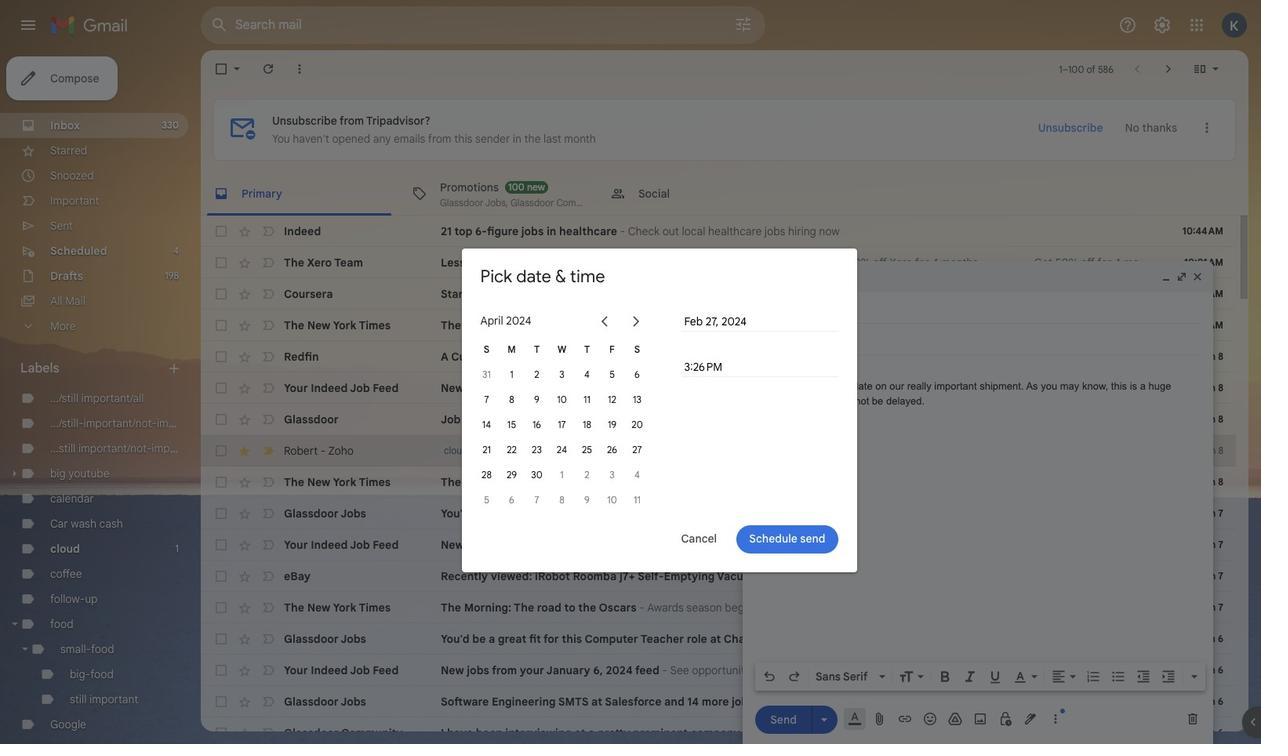 Task type: describe. For each thing, give the bounding box(es) containing it.
in up less stress and more control with xero
[[547, 224, 557, 239]]

19 ͏‌ from the left
[[1133, 570, 1136, 584]]

1 vertical spatial golden
[[842, 601, 878, 615]]

3 jan 6 from the top
[[1199, 696, 1224, 708]]

0 horizontal spatial view
[[893, 319, 917, 333]]

1 horizontal spatial view
[[951, 476, 974, 490]]

pick
[[481, 266, 513, 287]]

see for see opportunities at verizon, aya healthcare and big bus tours ‌ ‌ ‌ ‌ ‌ ‌ ‌ ‌ ‌ ‌ ‌ ‌ ‌ ‌ ‌ ‌ ‌ ‌ ‌ ‌ ‌ ‌ ‌ ‌ ‌ ‌ ‌ ‌ ‌ ‌ ‌ ‌ ‌ ‌ ‌ ‌ ‌ ‌ ‌ ‌ ‌ ‌ ‌ ‌ ‌ ‌ ‌ ‌ ‌ ‌ ‌ ‌ ‌ ‌ ‌ ‌ ‌ ‌ ‌ ‌ ‌ ‌ ‌ ‌ ‌ ‌ ‌ ‌ ‌
[[670, 381, 689, 395]]

artificial
[[729, 476, 769, 490]]

40 ͏‌ from the left
[[1193, 570, 1195, 584]]

21 ﻿͏ from the left
[[899, 224, 899, 239]]

scheduled link
[[50, 244, 107, 258]]

13 not important switch from the top
[[261, 632, 276, 647]]

0 vertical spatial 24
[[664, 350, 677, 364]]

0 vertical spatial more
[[527, 256, 554, 270]]

1 inside labels navigation
[[175, 543, 179, 555]]

13 apr cell
[[625, 387, 650, 412]]

15 not important switch from the top
[[261, 694, 276, 710]]

- right the now.
[[976, 695, 981, 709]]

31
[[483, 368, 491, 380]]

3 for 3 may cell
[[610, 469, 615, 481]]

» button
[[628, 313, 644, 329]]

indeed up ebay
[[311, 538, 348, 552]]

you'd for you'd be a great fit for this computer teacher role at challenger school!
[[441, 632, 470, 647]]

be for you'd be a great fit for this computer teacher role at challenger school!
[[473, 632, 486, 647]]

j7+
[[620, 570, 636, 584]]

3 feed from the top
[[373, 664, 399, 678]]

tab list inside main content
[[201, 172, 1249, 216]]

10:44 am
[[1183, 225, 1224, 237]]

this inside "link"
[[562, 632, 582, 647]]

5 not important switch from the top
[[261, 349, 276, 365]]

pick date & time
[[481, 266, 605, 287]]

date
[[517, 266, 551, 287]]

for down the morning: the misleading sat debate
[[544, 507, 559, 521]]

3 jan 7 from the top
[[1200, 570, 1224, 582]]

8 not important switch from the top
[[261, 475, 276, 490]]

58 ͏‌ from the left
[[1243, 570, 1246, 584]]

scheduled
[[50, 244, 107, 258]]

2 horizontal spatial with
[[800, 601, 820, 615]]

4 inside cell
[[585, 368, 590, 380]]

jobs up the been
[[467, 664, 490, 678]]

food inside row
[[479, 445, 499, 457]]

jobs for jan 6
[[341, 632, 366, 647]]

26 apr cell
[[600, 437, 625, 463]]

3 glassdoor jobs from the top
[[284, 695, 366, 709]]

0 horizontal spatial main
[[1148, 319, 1172, 333]]

all
[[50, 294, 62, 308]]

role for engineer
[[686, 507, 707, 521]]

follow-up link
[[50, 592, 98, 607]]

at down smts
[[575, 727, 586, 741]]

11 ͏‌ from the left
[[1111, 570, 1114, 584]]

9 for '9 may' cell
[[585, 494, 590, 506]]

january for new jobs from your january 6, 2024 feed - see opportunities at gategroup, envoy air and din tai fung ‌ ‌ ‌ ‌ ‌ ‌ ‌ ‌ ‌ ‌ ‌ ‌ ‌ ‌ ‌ ‌ ‌ ‌ ‌ ‌ ‌ ‌ ‌ ‌ ‌ ‌ ‌ ‌ ‌ ‌ ‌ ‌ ‌ ‌ ‌ ‌ ‌ ‌ ‌ ‌ ‌ ‌ ‌ ‌ ‌ ‌ ‌ ‌ ‌ ‌ ‌ ‌ ‌ ‌ ‌ ‌ ‌ ‌ ‌ ‌ ‌ ‌ ‌ ‌ ‌ ‌ ‌ ‌ ‌ ‌ ‌
[[547, 664, 591, 678]]

3 ͏‌ from the left
[[1088, 570, 1091, 584]]

30 ﻿͏ from the left
[[925, 224, 925, 239]]

42 ﻿͏ from the left
[[958, 224, 958, 239]]

important link
[[50, 194, 99, 208]]

fung
[[940, 664, 964, 678]]

times for the morning: the road to the oscars - awards season begins tonight with the golden globes, and the competition is fierce. view in browser|nytimes.com continue 
[[359, 601, 391, 615]]

16 not important switch from the top
[[261, 726, 276, 742]]

starred link
[[50, 144, 87, 158]]

wash
[[71, 517, 97, 531]]

food up "big-food" link
[[91, 643, 114, 657]]

1 off from the left
[[731, 256, 744, 270]]

row containing glassdoor
[[201, 404, 1237, 435]]

jobs up "recently"
[[467, 538, 490, 552]]

21 ͏‌ from the left
[[1139, 570, 1142, 584]]

0 vertical spatial continue
[[1041, 319, 1085, 333]]

4 jan 6 from the top
[[1199, 727, 1224, 739]]

2024 for in
[[663, 287, 690, 301]]

0 vertical spatial still
[[674, 413, 693, 427]]

car wash cash link
[[50, 517, 123, 531]]

verizon,
[[774, 381, 814, 395]]

inbox link
[[50, 118, 80, 133]]

jobs up less stress and more control with xero
[[522, 224, 544, 239]]

32 ﻿͏ from the left
[[930, 224, 930, 239]]

at left omega
[[709, 507, 720, 521]]

food down follow-
[[50, 618, 73, 632]]

york for the morning: the road to the oscars - awards season begins tonight with the golden globes, and the competition is fierce. view in browser|nytimes.com continue 
[[333, 601, 357, 615]]

- right final...
[[861, 727, 866, 741]]

jobs left san
[[732, 695, 754, 709]]

11 ﻿͏ from the left
[[871, 224, 871, 239]]

2 50% from the left
[[1056, 256, 1079, 270]]

1 vertical spatial is
[[1025, 601, 1033, 615]]

robot
[[813, 570, 845, 584]]

2 horizontal spatial view
[[1069, 601, 1092, 615]]

53 ﻿͏ from the left
[[989, 224, 989, 239]]

1 horizontal spatial a
[[514, 319, 522, 333]]

sent
[[50, 219, 73, 233]]

14 inside 14 apr cell
[[482, 419, 491, 430]]

6 may cell
[[499, 488, 525, 513]]

calendar
[[50, 492, 94, 506]]

your for 6,
[[520, 664, 544, 678]]

27 ͏‌ from the left
[[1156, 570, 1159, 584]]

top
[[455, 224, 473, 239]]

1 vertical spatial apply
[[913, 695, 944, 709]]

31 mar cell
[[474, 362, 499, 387]]

2 t column header from the left
[[575, 337, 600, 362]]

unsubscribe from tripadvisor? you haven't opened any emails from this sender in the last month
[[272, 114, 596, 146]]

you.
[[887, 695, 910, 709]]

cash
[[99, 517, 123, 531]]

.../still-
[[50, 417, 84, 431]]

37 ﻿͏ from the left
[[944, 224, 944, 239]]

29 apr cell
[[499, 463, 525, 488]]

in right visit
[[851, 319, 860, 333]]

4 may cell
[[625, 463, 650, 488]]

2024 for 6,
[[606, 664, 633, 678]]

social
[[639, 186, 670, 200]]

4 ﻿͏ from the left
[[851, 224, 851, 239]]

a for you'd be a great fit for this computer teacher role at challenger school!
[[489, 632, 495, 647]]

17
[[558, 419, 566, 430]]

soon.
[[784, 413, 814, 427]]

primary tab
[[201, 172, 398, 216]]

your for new jobs from your january 7, 2024 feed
[[284, 538, 308, 552]]

1 vertical spatial a
[[441, 350, 449, 364]]

feed for see opportunities at apple, abbott and autism behavior services inc. ‌ ‌ ‌ ‌ ‌ ‌ ‌ ‌ ‌ ‌ ‌ ‌ ‌ ‌ ‌ ‌ ‌ ‌ ‌ ‌ ‌ ‌ ‌ ‌ ‌ ‌ ‌ ‌ ‌ ‌ ‌ ‌ ‌ ‌ ‌ ‌ ‌ ‌ ‌ ‌ ‌ ‌ ‌ ‌ ‌ ‌ ‌ ‌ ‌ ‌ ‌ ‌ ‌ ‌ ‌ ‌ ‌ ‌ ‌ ‌ ‌ ‌ ‌ ‌ ‌ ‌
[[634, 538, 658, 552]]

time
[[570, 266, 605, 287]]

jobs left hiring
[[765, 224, 786, 239]]

20
[[632, 419, 643, 430]]

set
[[1214, 256, 1229, 270]]

13 ﻿͏ from the left
[[877, 224, 877, 239]]

healthcare
[[837, 381, 892, 395]]

0 vertical spatial up
[[1232, 256, 1245, 270]]

45 ﻿͏ from the left
[[967, 224, 967, 239]]

50 ͏‌ from the left
[[1221, 570, 1223, 584]]

« button
[[597, 313, 612, 329]]

drafts
[[50, 269, 83, 283]]

5 for 5 apr cell
[[610, 368, 615, 380]]

important
[[50, 194, 99, 208]]

1 s column header from the left
[[474, 337, 499, 362]]

refresh image
[[261, 61, 276, 77]]

the new york times for the morning: a major trump hearing - plus, gaza, ukraine and 52 places to visit in 2024. view in browser|nytimes.com continue reading the main story ad january 
[[284, 319, 391, 333]]

12 apr cell
[[600, 387, 625, 412]]

52 ﻿͏ from the left
[[986, 224, 986, 239]]

2024 inside row
[[506, 314, 532, 328]]

24 apr cell
[[550, 437, 575, 463]]

1 jan 6 from the top
[[1199, 633, 1224, 645]]

small-food link
[[60, 643, 114, 657]]

48 ﻿͏ from the left
[[975, 224, 975, 239]]

tripadvisor?
[[367, 114, 431, 128]]

1 horizontal spatial 14
[[688, 695, 699, 709]]

42 ͏‌ from the left
[[1198, 570, 1201, 584]]

27 ﻿͏ from the left
[[916, 224, 916, 239]]

2 vertical spatial browser|nytimes.com
[[1107, 601, 1214, 615]]

0 horizontal spatial is
[[662, 413, 671, 427]]

been
[[476, 727, 503, 741]]

sup
[[1248, 256, 1262, 270]]

your for 7,
[[520, 538, 544, 552]]

pick date & time heading
[[481, 266, 605, 287]]

0 horizontal spatial company
[[571, 444, 617, 458]]

search mail image
[[206, 11, 234, 39]]

drafts link
[[50, 269, 83, 283]]

up inside labels navigation
[[85, 592, 98, 607]]

.../still important/all
[[50, 392, 144, 406]]

this inside unsubscribe from tripadvisor? you haven't opened any emails from this sender in the last month
[[454, 132, 473, 146]]

indeed up glassdoor community
[[311, 664, 348, 678]]

2 vertical spatial feed
[[636, 664, 660, 678]]

older image
[[1161, 61, 1177, 77]]

17 ﻿͏ from the left
[[888, 224, 888, 239]]

1 vertical spatial main
[[1206, 476, 1230, 490]]

6 inside 6 may cell
[[509, 494, 515, 506]]

10 for 10 apr cell
[[557, 394, 567, 405]]

7,
[[594, 538, 602, 552]]

7 may cell
[[525, 488, 550, 513]]

vacuum
[[717, 570, 760, 584]]

0 vertical spatial cloud
[[444, 445, 468, 457]]

feed for see opportunities at verizon, aya healthcare and big bus tours ‌ ‌ ‌ ‌ ‌ ‌ ‌ ‌ ‌ ‌ ‌ ‌ ‌ ‌ ‌ ‌ ‌ ‌ ‌ ‌ ‌ ‌ ‌ ‌ ‌ ‌ ‌ ‌ ‌ ‌ ‌ ‌ ‌ ‌ ‌ ‌ ‌ ‌ ‌ ‌ ‌ ‌ ‌ ‌ ‌ ‌ ‌ ‌ ‌ ‌ ‌ ‌ ‌ ‌ ‌ ‌ ‌ ‌ ‌ ‌ ‌ ‌ ‌ ‌ ‌ ‌ ‌ ‌ ‌
[[635, 381, 660, 395]]

...still
[[50, 442, 76, 456]]

56 ͏‌ from the left
[[1238, 570, 1240, 584]]

year
[[706, 256, 728, 270]]

debate
[[621, 476, 659, 490]]

new jobs from your january 6, 2024 feed - see opportunities at gategroup, envoy air and din tai fung ‌ ‌ ‌ ‌ ‌ ‌ ‌ ‌ ‌ ‌ ‌ ‌ ‌ ‌ ‌ ‌ ‌ ‌ ‌ ‌ ‌ ‌ ‌ ‌ ‌ ‌ ‌ ‌ ‌ ‌ ‌ ‌ ‌ ‌ ‌ ‌ ‌ ‌ ‌ ‌ ‌ ‌ ‌ ‌ ‌ ‌ ‌ ‌ ‌ ‌ ‌ ‌ ‌ ‌ ‌ ‌ ‌ ‌ ‌ ‌ ‌ ‌ ‌ ‌ ‌ ‌ ‌ ‌ ‌ ‌ ‌
[[441, 664, 1164, 678]]

similar to other homes you have viewed. ‌ ‌ ‌ ‌ ‌ ‌ ‌ ‌ ‌ ‌ ‌ ‌ ‌ ‌ ‌ ‌ ‌ ‌ ‌ ‌ ‌ ‌ ‌ ‌ ‌ ‌ ‌ ‌ ‌ ‌ ‌ ‌ ‌ ‌ ‌ ‌ ‌ ‌ ‌ ‌ ‌ ‌ ‌ ‌ ‌ ‌ ‌ ‌ ‌ ‌ ‌ ‌ ‌ ‌ ‌ ‌ ‌ ‌ ‌ ‌ ‌ ‌ ‌ ‌ ‌ ‌ ‌ ‌ ‌ ‌ ‌ ‌ ‌ ‌ ‌ ‌ ‌ ‌ ‌ ‌ ‌
[[766, 350, 1194, 364]]

aya
[[816, 381, 834, 395]]

1 ﻿͏ from the left
[[843, 224, 843, 239]]

for right home
[[547, 350, 562, 364]]

1 horizontal spatial company
[[691, 727, 740, 741]]

less
[[771, 256, 790, 270]]

24 inside cell
[[557, 444, 567, 456]]

4 ͏‌ from the left
[[1091, 570, 1094, 584]]

viewed:
[[491, 570, 532, 584]]

w column header
[[550, 337, 575, 362]]

2 s from the left
[[635, 343, 640, 355]]

21 apr cell
[[474, 437, 499, 463]]

to right road
[[565, 601, 576, 615]]

in right the 2024.
[[920, 319, 928, 333]]

begins
[[725, 601, 759, 615]]

2 horizontal spatial a
[[1260, 476, 1262, 490]]

places
[[781, 319, 813, 333]]

6‑figure
[[476, 224, 519, 239]]

months.
[[942, 256, 982, 270]]

in inside unsubscribe from tripadvisor? you haven't opened any emails from this sender in the last month
[[513, 132, 522, 146]]

3 apr cell
[[550, 362, 575, 387]]

coffee link
[[50, 567, 82, 581]]

1 vertical spatial plus,
[[670, 476, 693, 490]]

in left san
[[757, 695, 767, 709]]

in right globes.
[[977, 476, 986, 490]]

your indeed job feed for new jobs from your january 7, 2024 feed
[[284, 538, 399, 552]]

jan 7 for the morning: the road to the oscars
[[1200, 602, 1224, 614]]

2 zoho from the left
[[749, 444, 774, 458]]

gategroup,
[[775, 664, 831, 678]]

21 for 21
[[483, 444, 491, 456]]

1 horizontal spatial software
[[585, 507, 633, 521]]

f column header
[[600, 337, 625, 362]]

less stress and more control with xero
[[441, 256, 649, 270]]

you'd for you'd be a great fit for this software engineer role at omega edi! -
[[441, 507, 470, 521]]

big-
[[70, 668, 90, 682]]

1 horizontal spatial more
[[702, 695, 729, 709]]

globes.
[[911, 476, 949, 490]]

start for start earning your georgetown degree in 2024
[[441, 287, 468, 301]]

in right degree
[[650, 287, 660, 301]]

1 zoho from the left
[[329, 444, 354, 458]]

1 xero from the left
[[307, 256, 332, 270]]

0 horizontal spatial have
[[447, 727, 473, 741]]

the morning: the road to the oscars - awards season begins tonight with the golden globes, and the competition is fierce. view in browser|nytimes.com continue 
[[441, 601, 1262, 615]]

2 horizontal spatial continue
[[1216, 601, 1261, 615]]

important for ...still important/not-important
[[152, 442, 200, 456]]

12 ͏‌ from the left
[[1114, 570, 1117, 584]]

start the year off with less stress and 50% off xero for 4 months. ‌ ‌ ‌ ‌ ‌ ‌ ‌ ‌ ‌ ‌ ‌ ‌ ‌ ‌ ‌ ‌ ‌ ‌ get 50% off for 4 months and free set up sup
[[659, 256, 1262, 270]]

francisco,
[[793, 695, 848, 709]]

43 ﻿͏ from the left
[[961, 224, 961, 239]]

great for you'd be a great fit for this software engineer role at omega edi! -
[[498, 507, 527, 521]]

30
[[531, 469, 543, 481]]

26 ͏‌ from the left
[[1153, 570, 1156, 584]]

january for new jobs from your january 7, 2024 feed
[[547, 538, 591, 552]]

5 glassdoor from the top
[[284, 727, 339, 741]]

at down 7 apr cell
[[464, 413, 475, 427]]

2 s column header from the left
[[625, 337, 650, 362]]

11 apr cell
[[575, 387, 600, 412]]

plus, israel, artificial intelligence and the golden globes. view in browser|nytimes.com continue reading the main story a
[[670, 476, 1262, 490]]

opportunities for verizon,
[[692, 381, 759, 395]]

for inside "link"
[[544, 632, 559, 647]]

2 glassdoor from the top
[[284, 507, 339, 521]]

follow-up
[[50, 592, 98, 607]]

2 t from the left
[[584, 343, 590, 355]]

12 ﻿͏ from the left
[[874, 224, 874, 239]]

1 you from the left
[[565, 350, 585, 364]]

31 ﻿͏ from the left
[[927, 224, 927, 239]]

25 apr cell
[[575, 437, 600, 463]]

interviewing
[[506, 727, 572, 741]]

- down teacher
[[663, 664, 668, 678]]

be for you'd be a great fit for this software engineer role at omega edi! -
[[473, 507, 486, 521]]

9 ͏‌ from the left
[[1105, 570, 1108, 584]]

at inside "link"
[[710, 632, 721, 647]]

7 inside cell
[[535, 494, 540, 506]]

- right robert
[[321, 444, 326, 458]]

labels navigation
[[0, 50, 206, 745]]

3 your from the top
[[284, 664, 308, 678]]

final...
[[825, 727, 858, 741]]

8 may cell
[[550, 488, 575, 513]]

food up 'still important'
[[90, 668, 114, 682]]

27 apr cell
[[625, 437, 650, 463]]

indeed down redfin
[[311, 381, 348, 395]]

31 ͏‌ from the left
[[1167, 570, 1170, 584]]

36 ﻿͏ from the left
[[941, 224, 941, 239]]

28
[[482, 469, 492, 481]]

crm?
[[776, 444, 806, 458]]

1 other from the left
[[680, 350, 709, 364]]

28 ﻿͏ from the left
[[919, 224, 919, 239]]

7 apr cell
[[474, 387, 499, 412]]

3 your indeed job feed from the top
[[284, 664, 399, 678]]

row containing robert - zoho
[[201, 435, 1237, 467]]

new jobs from your january 8, 2024 feed
[[441, 381, 660, 395]]

6 ͏‌ from the left
[[1097, 570, 1100, 584]]

49 ͏‌ from the left
[[1218, 570, 1221, 584]]

food link
[[50, 618, 73, 632]]

autism
[[865, 538, 900, 552]]

2 may cell
[[575, 463, 600, 488]]

at left apple,
[[761, 538, 770, 552]]

ad
[[1203, 319, 1217, 333]]

38 ﻿͏ from the left
[[947, 224, 947, 239]]

homes
[[845, 350, 879, 364]]

10 row from the top
[[201, 498, 1237, 530]]

for left months.
[[915, 256, 930, 270]]

4 glassdoor from the top
[[284, 695, 339, 709]]

14 row from the top
[[201, 624, 1237, 655]]

feed for new jobs from your january 7, 2024 feed
[[373, 538, 399, 552]]

2 times from the top
[[359, 476, 391, 490]]

30 ͏‌ from the left
[[1164, 570, 1167, 584]]

2 vertical spatial see
[[670, 664, 690, 678]]

35 ﻿͏ from the left
[[939, 224, 939, 239]]

18
[[583, 419, 592, 430]]

9 row from the top
[[201, 467, 1262, 498]]

opportunities for apple,
[[691, 538, 758, 552]]

to up artificial
[[736, 444, 746, 458]]

morning: for road
[[464, 601, 512, 615]]

georgetown
[[541, 287, 607, 301]]

5 for 5 may cell
[[484, 494, 490, 506]]

12 not important switch from the top
[[261, 600, 276, 616]]

3 not important switch from the top
[[261, 286, 276, 302]]

2 vertical spatial opportunities
[[692, 664, 759, 678]]

- right hearing
[[639, 319, 644, 333]]

pretty
[[598, 727, 630, 741]]

4 apr cell
[[575, 362, 600, 387]]

jan 7 for new jobs from your january 7, 2024 feed
[[1200, 539, 1224, 551]]

11 row from the top
[[201, 530, 1237, 561]]

1 horizontal spatial reading
[[1146, 476, 1184, 490]]

1 horizontal spatial with
[[747, 256, 768, 270]]

2 vertical spatial important
[[90, 693, 138, 707]]

challenger
[[724, 632, 782, 647]]

0 horizontal spatial story
[[1175, 319, 1200, 333]]

role for teacher
[[687, 632, 708, 647]]

...still important/not-important
[[50, 442, 200, 456]]

0 vertical spatial plus,
[[646, 319, 670, 333]]

jan 7 for you'd be a great fit for this software engineer role at omega edi!
[[1200, 508, 1224, 519]]

youtube
[[69, 467, 110, 481]]

7 inside cell
[[484, 394, 489, 405]]

0 vertical spatial golden
[[872, 476, 908, 490]]

2 for 2 apr cell
[[535, 368, 540, 380]]

1 vertical spatial salesforce
[[605, 695, 662, 709]]

opened
[[332, 132, 370, 146]]

0 vertical spatial browser|nytimes.com
[[931, 319, 1038, 333]]

april 2024
[[481, 314, 532, 328]]



Task type: locate. For each thing, give the bounding box(es) containing it.
at down "time" field
[[762, 381, 772, 395]]

6 inside 6 apr cell
[[635, 368, 640, 380]]

1 feed from the top
[[373, 381, 399, 395]]

2 horizontal spatial xero
[[890, 256, 913, 270]]

1 horizontal spatial story
[[1233, 476, 1258, 490]]

0 horizontal spatial apply
[[750, 413, 781, 427]]

1 horizontal spatial continue
[[1098, 476, 1143, 490]]

the new york times for the morning: the road to the oscars - awards season begins tonight with the golden globes, and the competition is fierce. view in browser|nytimes.com continue 
[[284, 601, 391, 615]]

row containing indeed
[[201, 216, 1237, 247]]

at right smts
[[592, 695, 603, 709]]

for down road
[[544, 632, 559, 647]]

mail
[[65, 294, 85, 308]]

important/all
[[81, 392, 144, 406]]

18 ͏‌ from the left
[[1131, 570, 1133, 584]]

your indeed job feed
[[284, 381, 399, 395], [284, 538, 399, 552], [284, 664, 399, 678]]

1 horizontal spatial t
[[584, 343, 590, 355]]

4 row from the top
[[201, 310, 1262, 341]]

3 xero from the left
[[890, 256, 913, 270]]

opportunities up vacuum
[[691, 538, 758, 552]]

toggle split pane mode image
[[1193, 61, 1208, 77]]

1 jan 7 from the top
[[1200, 508, 1224, 519]]

2 horizontal spatial off
[[1081, 256, 1095, 270]]

17 row from the top
[[201, 718, 1237, 745]]

inc.
[[994, 538, 1012, 552]]

8 inside cell
[[509, 394, 515, 405]]

1 horizontal spatial 5
[[610, 368, 615, 380]]

important down .../still-important/not-important
[[152, 442, 200, 456]]

24 ﻿͏ from the left
[[908, 224, 908, 239]]

to left visit
[[816, 319, 826, 333]]

zoho left 'crm?'
[[749, 444, 774, 458]]

50% right get
[[1056, 256, 1079, 270]]

2 for 2 may cell
[[585, 469, 590, 481]]

3 glassdoor from the top
[[284, 632, 339, 647]]

0 vertical spatial is
[[662, 413, 671, 427]]

row up recently viewed: irobot roomba j7+ self-emptying vacuum cleaning robot - certified refurbished!
[[201, 530, 1237, 561]]

important/not- for ...still
[[78, 442, 152, 456]]

still down "big-"
[[70, 693, 87, 707]]

2 feed from the top
[[373, 538, 399, 552]]

1 may cell
[[550, 463, 575, 488]]

9 ﻿͏ from the left
[[865, 224, 865, 239]]

1
[[510, 368, 514, 380], [560, 469, 564, 481], [175, 543, 179, 555]]

at up san
[[762, 664, 772, 678]]

2 you'd from the top
[[441, 632, 470, 647]]

10 down the 3 apr cell
[[557, 394, 567, 405]]

t column header
[[525, 337, 550, 362], [575, 337, 600, 362]]

now
[[819, 224, 840, 239]]

1 vertical spatial great
[[498, 632, 527, 647]]

envoy
[[834, 664, 863, 678]]

21 inside row
[[441, 224, 452, 239]]

jobs for jan 7
[[341, 507, 366, 521]]

0 horizontal spatial healthcare
[[559, 224, 618, 239]]

labels heading
[[20, 361, 166, 377]]

in down give it another look ͏‌ ͏‌ ͏‌ ͏‌ ͏‌ ͏‌ ͏‌ ͏‌ ͏‌ ͏‌ ͏‌ ͏‌ ͏‌ ͏‌ ͏‌ ͏‌ ͏‌ ͏‌ ͏‌ ͏‌ ͏‌ ͏‌ ͏‌ ͏‌ ͏‌ ͏‌ ͏‌ ͏‌ ͏‌ ͏‌ ͏‌ ͏‌ ͏‌ ͏‌ ͏‌ ͏‌ ͏‌ ͏‌ ͏‌ ͏‌ ͏‌ ͏‌ ͏‌ ͏‌ ͏‌ ͏‌ ͏‌ ͏‌ ͏‌ ͏‌ ͏‌ ͏‌ ͏‌ ͏‌ ͏‌ ͏‌ ͏‌ ͏‌ ͏‌ ͏‌
[[1095, 601, 1104, 615]]

2 you from the left
[[882, 350, 900, 364]]

30 apr cell
[[525, 463, 550, 488]]

other down gaza,
[[680, 350, 709, 364]]

robert - zoho
[[284, 444, 354, 458]]

1 horizontal spatial start
[[659, 256, 684, 270]]

fit right 6 may cell
[[529, 507, 541, 521]]

in right "am"
[[792, 727, 801, 741]]

row containing the xero team
[[201, 247, 1262, 279]]

times for the morning: a major trump hearing - plus, gaza, ukraine and 52 places to visit in 2024. view in browser|nytimes.com continue reading the main story ad january 
[[359, 319, 391, 333]]

important/not- for .../still-
[[84, 417, 157, 431]]

feed up consulting
[[635, 381, 660, 395]]

your indeed job feed down redfin
[[284, 381, 399, 395]]

1 vertical spatial you'd
[[441, 632, 470, 647]]

5 apr cell
[[600, 362, 625, 387]]

1 for 1 may cell
[[560, 469, 564, 481]]

1 horizontal spatial 24
[[664, 350, 677, 364]]

11 inside 11 apr "cell"
[[584, 394, 591, 405]]

fit for software
[[529, 507, 541, 521]]

emails
[[394, 132, 426, 146]]

i left "am"
[[766, 727, 770, 741]]

7 not important switch from the top
[[261, 412, 276, 428]]

1 inside 1 may cell
[[560, 469, 564, 481]]

None search field
[[201, 6, 766, 44]]

abbott
[[807, 538, 841, 552]]

0 vertical spatial feed
[[373, 381, 399, 395]]

21 for 21 top 6‑figure jobs in healthcare - check out local healthcare jobs hiring now ﻿͏ ﻿͏ ﻿͏ ﻿͏ ﻿͏ ﻿͏ ﻿͏ ﻿͏ ﻿͏ ﻿͏ ﻿͏ ﻿͏ ﻿͏ ﻿͏ ﻿͏ ﻿͏ ﻿͏ ﻿͏ ﻿͏ ﻿͏ ﻿͏ ﻿͏ ﻿͏ ﻿͏ ﻿͏ ﻿͏ ﻿͏ ﻿͏ ﻿͏ ﻿͏ ﻿͏ ﻿͏ ﻿͏ ﻿͏ ﻿͏ ﻿͏ ﻿͏ ﻿͏ ﻿͏ ﻿͏ ﻿͏ ﻿͏ ﻿͏ ﻿͏ ﻿͏ ﻿͏ ﻿͏ ﻿͏ ﻿͏ ﻿͏ ﻿͏ ﻿͏ ﻿͏
[[441, 224, 452, 239]]

golden left globes.
[[872, 476, 908, 490]]

3 may cell
[[600, 463, 625, 488]]

5 down $659k,
[[610, 368, 615, 380]]

100 new
[[508, 181, 545, 193]]

check
[[628, 224, 660, 239]]

road
[[537, 601, 562, 615]]

8 apr cell
[[499, 387, 525, 412]]

certified
[[856, 570, 904, 584]]

pick date & time dialog
[[462, 249, 857, 572]]

season
[[687, 601, 723, 615]]

9 for 9 apr cell
[[534, 394, 540, 405]]

omega
[[723, 507, 761, 521]]

0 horizontal spatial xero
[[307, 256, 332, 270]]

2 left the sat
[[585, 469, 590, 481]]

11 not important switch from the top
[[261, 569, 276, 585]]

1 vertical spatial start
[[441, 287, 468, 301]]

earning
[[471, 287, 512, 301]]

1 vertical spatial feed
[[634, 538, 658, 552]]

16 apr cell
[[525, 412, 550, 437]]

0 vertical spatial morning:
[[464, 319, 512, 333]]

15
[[508, 419, 516, 430]]

row up begins
[[201, 561, 1252, 592]]

1 horizontal spatial 1
[[510, 368, 514, 380]]

2024 right 8,
[[606, 381, 633, 395]]

1 horizontal spatial have
[[902, 350, 926, 364]]

grid containing s
[[474, 337, 650, 513]]

you'd inside the you'd be a great fit for this computer teacher role at challenger school! "link"
[[441, 632, 470, 647]]

2 vertical spatial glassdoor jobs
[[284, 695, 366, 709]]

less
[[441, 256, 465, 270]]

software
[[585, 507, 633, 521], [441, 695, 489, 709]]

0 vertical spatial apply
[[750, 413, 781, 427]]

settings image
[[1153, 16, 1172, 35]]

0 horizontal spatial a
[[441, 350, 449, 364]]

18 ﻿͏ from the left
[[891, 224, 891, 239]]

important down "big-food" link
[[90, 693, 138, 707]]

am
[[773, 727, 789, 741]]

22 ﻿͏ from the left
[[902, 224, 902, 239]]

off right year
[[731, 256, 744, 270]]

0 vertical spatial 3
[[560, 368, 565, 380]]

row containing redfin
[[201, 341, 1237, 373]]

9 up asml,indeed,captech
[[534, 394, 540, 405]]

1 you'd from the top
[[441, 507, 470, 521]]

11 may cell
[[625, 488, 650, 513]]

the morning: the misleading sat debate
[[441, 476, 659, 490]]

2 the new york times from the top
[[284, 476, 391, 490]]

1 vertical spatial view
[[951, 476, 974, 490]]

16 row from the top
[[201, 687, 1237, 718]]

14 apr cell
[[474, 412, 499, 437]]

29
[[507, 469, 517, 481]]

55 ͏‌ from the left
[[1235, 570, 1238, 584]]

8 inside cell
[[560, 494, 565, 506]]

29 ͏‌ from the left
[[1162, 570, 1164, 584]]

0 vertical spatial role
[[686, 507, 707, 521]]

1 row from the top
[[201, 216, 1237, 247]]

a culver city home for you at $659k, and 24 other updates
[[441, 350, 755, 364]]

»
[[632, 315, 639, 328]]

1 vertical spatial 3
[[610, 469, 615, 481]]

row
[[201, 216, 1237, 247], [201, 247, 1262, 279], [201, 279, 1237, 310], [201, 310, 1262, 341], [201, 341, 1237, 373], [201, 373, 1237, 404], [201, 404, 1237, 435], [201, 435, 1237, 467], [201, 467, 1262, 498], [201, 498, 1237, 530], [201, 530, 1237, 561], [201, 561, 1252, 592], [201, 592, 1262, 624], [201, 624, 1237, 655], [201, 655, 1237, 687], [201, 687, 1237, 718], [201, 718, 1237, 745]]

26 ﻿͏ from the left
[[913, 224, 913, 239]]

main content containing unsubscribe from tripadvisor?
[[201, 50, 1262, 745]]

tab list
[[201, 172, 1249, 216]]

start for start the year off with less stress and 50% off xero for 4 months. ‌ ‌ ‌ ‌ ‌ ‌ ‌ ‌ ‌ ‌ ‌ ‌ ‌ ‌ ‌ ‌ ‌ ‌ get 50% off for 4 months and free set up sup
[[659, 256, 684, 270]]

23 ﻿͏ from the left
[[905, 224, 905, 239]]

software down the sat
[[585, 507, 633, 521]]

10:01 am
[[1185, 257, 1224, 268]]

local
[[682, 224, 706, 239]]

unsubscribe
[[272, 114, 337, 128]]

schedule send
[[750, 532, 826, 546]]

1 horizontal spatial 10
[[608, 494, 617, 506]]

0 horizontal spatial off
[[731, 256, 744, 270]]

11 down debate
[[634, 494, 641, 506]]

and
[[504, 256, 524, 270], [826, 256, 845, 270], [1164, 256, 1183, 270], [744, 319, 763, 333], [641, 350, 661, 364], [895, 381, 914, 395], [831, 476, 850, 490], [844, 538, 863, 552], [922, 601, 940, 615], [882, 664, 901, 678], [665, 695, 685, 709], [743, 727, 763, 741]]

food left 22 apr cell
[[479, 445, 499, 457]]

1 vertical spatial 21
[[483, 444, 491, 456]]

the new york times
[[284, 319, 391, 333], [284, 476, 391, 490], [284, 601, 391, 615]]

role down season
[[687, 632, 708, 647]]

t
[[534, 343, 540, 355], [584, 343, 590, 355]]

4 left months
[[1115, 256, 1121, 270]]

28 apr cell
[[474, 463, 499, 488]]

0 vertical spatial your
[[284, 381, 308, 395]]

row containing glassdoor community
[[201, 718, 1237, 745]]

1 vertical spatial important/not-
[[78, 442, 152, 456]]

22 apr cell
[[499, 437, 525, 463]]

2 vertical spatial the new york times
[[284, 601, 391, 615]]

10 for the 10 may cell
[[608, 494, 617, 506]]

9 apr cell
[[525, 387, 550, 412]]

switch
[[619, 444, 651, 458]]

row up year
[[201, 216, 1237, 247]]

be inside "link"
[[473, 632, 486, 647]]

salesforce up israel,
[[680, 444, 733, 458]]

3 down 26 apr cell
[[610, 469, 615, 481]]

1 vertical spatial times
[[359, 476, 391, 490]]

35 ͏‌ from the left
[[1178, 570, 1181, 584]]

1 t column header from the left
[[525, 337, 550, 362]]

control
[[557, 256, 595, 270]]

home
[[514, 350, 544, 364]]

start earning your georgetown degree in 2024 link
[[441, 286, 1150, 302]]

22 ͏‌ from the left
[[1142, 570, 1145, 584]]

robert
[[284, 444, 318, 458]]

your indeed job feed up ebay
[[284, 538, 399, 552]]

5 row from the top
[[201, 341, 1237, 373]]

1 vertical spatial york
[[333, 476, 357, 490]]

11 for 11 apr "cell"
[[584, 394, 591, 405]]

Date field
[[683, 313, 837, 330]]

your indeed job feed up glassdoor community
[[284, 664, 399, 678]]

glassdoor down ebay
[[284, 632, 339, 647]]

0 vertical spatial 5
[[610, 368, 615, 380]]

1 inside 1 apr cell
[[510, 368, 514, 380]]

18 apr cell
[[575, 412, 600, 437]]

8 ͏‌ from the left
[[1103, 570, 1105, 584]]

why did this company switch from salesforce to zoho crm?
[[507, 444, 806, 458]]

16
[[533, 419, 542, 430]]

1 your from the top
[[284, 381, 308, 395]]

0 vertical spatial a
[[489, 507, 495, 521]]

for right ca
[[869, 695, 884, 709]]

1 apr cell
[[499, 362, 525, 387]]

0 vertical spatial glassdoor jobs
[[284, 507, 366, 521]]

glassdoor down the robert - zoho
[[284, 507, 339, 521]]

1 vertical spatial 1
[[560, 469, 564, 481]]

the new york times down the coursera at the top left
[[284, 319, 391, 333]]

0 vertical spatial 14
[[482, 419, 491, 430]]

4 left months.
[[933, 256, 939, 270]]

6
[[635, 368, 640, 380], [509, 494, 515, 506], [1219, 633, 1224, 645], [1219, 665, 1224, 676], [1219, 696, 1224, 708], [1219, 727, 1224, 739]]

apply left soon.
[[750, 413, 781, 427]]

24 ͏‌ from the left
[[1148, 570, 1150, 584]]

at left f column header
[[587, 350, 598, 364]]

7 row from the top
[[201, 404, 1237, 435]]

9 not important switch from the top
[[261, 506, 276, 522]]

19 apr cell
[[600, 412, 625, 437]]

feed
[[635, 381, 660, 395], [634, 538, 658, 552], [636, 664, 660, 678]]

stress right less on the top left
[[468, 256, 501, 270]]

your
[[514, 287, 539, 301], [520, 381, 544, 395], [520, 538, 544, 552], [520, 664, 544, 678]]

11 inside cell
[[634, 494, 641, 506]]

2 vertical spatial a
[[589, 727, 595, 741]]

1 vertical spatial important
[[152, 442, 200, 456]]

coursera
[[284, 287, 333, 301]]

1 vertical spatial software
[[441, 695, 489, 709]]

1 horizontal spatial xero
[[624, 256, 649, 270]]

21 inside cell
[[483, 444, 491, 456]]

25 ﻿͏ from the left
[[910, 224, 910, 239]]

3 morning: from the top
[[464, 601, 512, 615]]

more button
[[0, 314, 188, 339]]

46 ͏‌ from the left
[[1209, 570, 1212, 584]]

14 up prominent
[[688, 695, 699, 709]]

0 horizontal spatial you
[[565, 350, 585, 364]]

38 ͏‌ from the left
[[1187, 570, 1190, 584]]

inbox tip region
[[213, 99, 1237, 161]]

0 horizontal spatial software
[[441, 695, 489, 709]]

row containing coursera
[[201, 279, 1237, 310]]

51 ﻿͏ from the left
[[984, 224, 984, 239]]

1 vertical spatial your indeed job feed
[[284, 538, 399, 552]]

20 ͏‌ from the left
[[1136, 570, 1139, 584]]

hiring
[[789, 224, 817, 239]]

fit inside the you'd be a great fit for this computer teacher role at challenger school! "link"
[[529, 632, 541, 647]]

role inside the you'd be a great fit for this computer teacher role at challenger school! "link"
[[687, 632, 708, 647]]

out
[[663, 224, 679, 239]]

feed for new jobs from your january 8, 2024 feed
[[373, 381, 399, 395]]

2 down home
[[535, 368, 540, 380]]

21 down 14 apr cell
[[483, 444, 491, 456]]

5 may cell
[[474, 488, 499, 513]]

2
[[535, 368, 540, 380], [585, 469, 590, 481]]

1 horizontal spatial s column header
[[625, 337, 650, 362]]

fit down road
[[529, 632, 541, 647]]

1 for 1 apr cell
[[510, 368, 514, 380]]

2 inside 2 may cell
[[585, 469, 590, 481]]

give
[[986, 570, 1008, 584]]

grid inside pick date & time dialog
[[474, 337, 650, 513]]

0 vertical spatial company
[[571, 444, 617, 458]]

you'd be a great fit for this software engineer role at omega edi! -
[[441, 507, 796, 521]]

i left the been
[[441, 727, 444, 741]]

t down major
[[534, 343, 540, 355]]

morning: for misleading
[[464, 476, 512, 490]]

36 ͏‌ from the left
[[1181, 570, 1184, 584]]

with left less on the right of page
[[747, 256, 768, 270]]

1 t from the left
[[534, 343, 540, 355]]

0 vertical spatial story
[[1175, 319, 1200, 333]]

april 2024 row
[[474, 305, 650, 337]]

1 vertical spatial up
[[85, 592, 98, 607]]

york for the morning: a major trump hearing - plus, gaza, ukraine and 52 places to visit in 2024. view in browser|nytimes.com continue reading the main story ad january 
[[333, 319, 357, 333]]

jan 7
[[1200, 508, 1224, 519], [1200, 539, 1224, 551], [1200, 570, 1224, 582], [1200, 602, 1224, 614]]

0 horizontal spatial 24
[[557, 444, 567, 456]]

13 row from the top
[[201, 592, 1262, 624]]

coffee
[[50, 567, 82, 581]]

1 vertical spatial 11
[[634, 494, 641, 506]]

1 horizontal spatial i
[[766, 727, 770, 741]]

have left the been
[[447, 727, 473, 741]]

row up israel,
[[201, 404, 1237, 435]]

is left fierce.
[[1025, 601, 1033, 615]]

50 ﻿͏ from the left
[[981, 224, 981, 239]]

irobot
[[535, 570, 570, 584]]

1 vertical spatial more
[[702, 695, 729, 709]]

3 for the 3 apr cell
[[560, 368, 565, 380]]

in right sender
[[513, 132, 522, 146]]

48 ͏‌ from the left
[[1215, 570, 1218, 584]]

important
[[157, 417, 206, 431], [152, 442, 200, 456], [90, 693, 138, 707]]

2024 up gaza,
[[663, 287, 690, 301]]

0 vertical spatial 9
[[534, 394, 540, 405]]

to
[[816, 319, 826, 333], [802, 350, 813, 364], [736, 444, 746, 458], [565, 601, 576, 615]]

- right the robot
[[848, 570, 853, 584]]

for
[[915, 256, 930, 270], [1098, 256, 1112, 270], [547, 350, 562, 364], [544, 507, 559, 521], [544, 632, 559, 647], [869, 695, 884, 709]]

2 apr cell
[[525, 362, 550, 387]]

330
[[162, 119, 179, 131]]

2 xero from the left
[[624, 256, 649, 270]]

indeed up the xero team
[[284, 224, 321, 239]]

20 apr cell
[[625, 412, 650, 437]]

19 ﻿͏ from the left
[[894, 224, 894, 239]]

apply inside job at asml,indeed,captech consulting is still available. apply soon. link
[[750, 413, 781, 427]]

your indeed job feed for new jobs from your january 8, 2024 feed
[[284, 381, 399, 395]]

1 horizontal spatial main
[[1206, 476, 1230, 490]]

4 not important switch from the top
[[261, 318, 276, 333]]

11 for the 11 may cell
[[634, 494, 641, 506]]

jan 8
[[1200, 351, 1224, 363], [1200, 382, 1224, 394], [1200, 414, 1224, 425], [1201, 445, 1224, 457], [1200, 476, 1224, 488]]

2024 for 7,
[[605, 538, 632, 552]]

1 vertical spatial browser|nytimes.com
[[989, 476, 1096, 490]]

0 horizontal spatial up
[[85, 592, 98, 607]]

s right f
[[635, 343, 640, 355]]

this down misleading
[[562, 507, 582, 521]]

3 jobs from the top
[[341, 695, 366, 709]]

53 ͏‌ from the left
[[1229, 570, 1232, 584]]

glassdoor jobs for jan 6
[[284, 632, 366, 647]]

social tab
[[598, 172, 796, 216]]

52
[[766, 319, 778, 333]]

row down vacuum
[[201, 592, 1262, 624]]

1 horizontal spatial up
[[1232, 256, 1245, 270]]

important because it matched one of your importance filters. switch
[[261, 443, 276, 459]]

2 your from the top
[[284, 538, 308, 552]]

all mail
[[50, 294, 85, 308]]

cloud inside labels navigation
[[50, 542, 80, 556]]

tab list containing promotions
[[201, 172, 1249, 216]]

2 inside 2 apr cell
[[535, 368, 540, 380]]

59 ͏‌ from the left
[[1246, 570, 1249, 584]]

1 vertical spatial 9
[[585, 494, 590, 506]]

1 vertical spatial opportunities
[[691, 538, 758, 552]]

january for new jobs from your january 8, 2024 feed
[[547, 381, 591, 395]]

3 off from the left
[[1081, 256, 1095, 270]]

small-food
[[60, 643, 114, 657]]

from
[[340, 114, 364, 128], [428, 132, 452, 146], [492, 381, 517, 395], [654, 444, 677, 458], [492, 538, 517, 552], [492, 664, 517, 678]]

row down season
[[201, 624, 1237, 655]]

your for new jobs from your january 8, 2024 feed
[[284, 381, 308, 395]]

1 vertical spatial the new york times
[[284, 476, 391, 490]]

row up cancel
[[201, 498, 1237, 530]]

similar
[[766, 350, 800, 364]]

stress
[[468, 256, 501, 270], [793, 256, 823, 270]]

glassdoor jobs for jan 7
[[284, 507, 366, 521]]

8 row from the top
[[201, 435, 1237, 467]]

14
[[482, 419, 491, 430], [688, 695, 699, 709]]

0 horizontal spatial stress
[[468, 256, 501, 270]]

s column header right f
[[625, 337, 650, 362]]

you'd left 5 may cell
[[441, 507, 470, 521]]

xero left team
[[307, 256, 332, 270]]

a for you'd be a great fit for this software engineer role at omega edi! -
[[489, 507, 495, 521]]

main menu image
[[19, 16, 38, 35]]

visit
[[829, 319, 849, 333]]

view right globes.
[[951, 476, 974, 490]]

15 ͏‌ from the left
[[1122, 570, 1125, 584]]

2 vertical spatial continue
[[1216, 601, 1261, 615]]

1 great from the top
[[498, 507, 527, 521]]

21
[[441, 224, 452, 239], [483, 444, 491, 456]]

s up the 31
[[484, 343, 490, 355]]

21 left top
[[441, 224, 452, 239]]

16 ﻿͏ from the left
[[885, 224, 885, 239]]

xero left months.
[[890, 256, 913, 270]]

1 vertical spatial 2
[[585, 469, 590, 481]]

fit for computer
[[529, 632, 541, 647]]

41 ﻿͏ from the left
[[955, 224, 955, 239]]

1 vertical spatial 5
[[484, 494, 490, 506]]

2 york from the top
[[333, 476, 357, 490]]

0 vertical spatial be
[[473, 507, 486, 521]]

0 horizontal spatial reading
[[1088, 319, 1126, 333]]

browser|nytimes.com
[[931, 319, 1038, 333], [989, 476, 1096, 490], [1107, 601, 1214, 615]]

33 ͏‌ from the left
[[1173, 570, 1176, 584]]

zoho right robert
[[329, 444, 354, 458]]

roomba
[[573, 570, 617, 584]]

see for see opportunities at apple, abbott and autism behavior services inc. ‌ ‌ ‌ ‌ ‌ ‌ ‌ ‌ ‌ ‌ ‌ ‌ ‌ ‌ ‌ ‌ ‌ ‌ ‌ ‌ ‌ ‌ ‌ ‌ ‌ ‌ ‌ ‌ ‌ ‌ ‌ ‌ ‌ ‌ ‌ ‌ ‌ ‌ ‌ ‌ ‌ ‌ ‌ ‌ ‌ ‌ ‌ ‌ ‌ ‌ ‌ ‌ ‌ ‌ ‌ ‌ ‌ ‌ ‌ ‌ ‌ ‌ ‌ ‌ ‌ ‌
[[669, 538, 688, 552]]

2024 for 8,
[[606, 381, 633, 395]]

6 apr cell
[[625, 362, 650, 387]]

3 york from the top
[[333, 601, 357, 615]]

5 down 28 apr cell
[[484, 494, 490, 506]]

0 horizontal spatial 10
[[557, 394, 567, 405]]

your for 8,
[[520, 381, 544, 395]]

2 i from the left
[[766, 727, 770, 741]]

39 ﻿͏ from the left
[[950, 224, 950, 239]]

50% up 'the morning: a major trump hearing - plus, gaza, ukraine and 52 places to visit in 2024. view in browser|nytimes.com continue reading the main story ad january'
[[848, 256, 871, 270]]

54 ͏‌ from the left
[[1232, 570, 1235, 584]]

row up updates
[[201, 310, 1262, 341]]

is right 20
[[662, 413, 671, 427]]

times
[[359, 319, 391, 333], [359, 476, 391, 490], [359, 601, 391, 615]]

10
[[557, 394, 567, 405], [608, 494, 617, 506]]

morning: for major
[[464, 319, 512, 333]]

compose button
[[6, 56, 118, 100]]

0 horizontal spatial zoho
[[329, 444, 354, 458]]

glassdoor up glassdoor community
[[284, 695, 339, 709]]

main
[[1148, 319, 1172, 333], [1206, 476, 1230, 490]]

2 your indeed job feed from the top
[[284, 538, 399, 552]]

2 jobs from the top
[[341, 632, 366, 647]]

8,
[[594, 381, 603, 395]]

row containing ebay
[[201, 561, 1252, 592]]

0 horizontal spatial with
[[598, 256, 621, 270]]

send
[[801, 532, 826, 546]]

- left awards
[[640, 601, 645, 615]]

1 vertical spatial 14
[[688, 695, 699, 709]]

41 ͏‌ from the left
[[1195, 570, 1198, 584]]

row down available.
[[201, 435, 1237, 467]]

great for you'd be a great fit for this computer teacher role at challenger school!
[[498, 632, 527, 647]]

feed up self-
[[634, 538, 658, 552]]

1 horizontal spatial salesforce
[[680, 444, 733, 458]]

s column header
[[474, 337, 499, 362], [625, 337, 650, 362]]

0 vertical spatial 21
[[441, 224, 452, 239]]

6 row from the top
[[201, 373, 1237, 404]]

25 ͏‌ from the left
[[1150, 570, 1153, 584]]

4 inside labels navigation
[[173, 245, 179, 257]]

a inside the you'd be a great fit for this computer teacher role at challenger school! "link"
[[489, 632, 495, 647]]

2 vertical spatial feed
[[373, 664, 399, 678]]

hearing
[[595, 319, 636, 333]]

the inside unsubscribe from tripadvisor? you haven't opened any emails from this sender in the last month
[[525, 132, 541, 146]]

advanced search options image
[[728, 9, 760, 40]]

row up prominent
[[201, 687, 1237, 718]]

1 vertical spatial morning:
[[464, 476, 512, 490]]

0 horizontal spatial s
[[484, 343, 490, 355]]

Time field
[[683, 359, 837, 376]]

major
[[525, 319, 555, 333]]

- left the check
[[620, 224, 625, 239]]

1 healthcare from the left
[[559, 224, 618, 239]]

0 vertical spatial have
[[902, 350, 926, 364]]

this left computer
[[562, 632, 582, 647]]

1 times from the top
[[359, 319, 391, 333]]

this right did
[[550, 444, 568, 458]]

23 apr cell
[[525, 437, 550, 463]]

10 apr cell
[[550, 387, 575, 412]]

promotions, 100 new messages, tab
[[399, 172, 597, 216]]

s
[[484, 343, 490, 355], [635, 343, 640, 355]]

software engineering smts at salesforce and 14 more jobs in san francisco, ca for you. apply now. -
[[441, 695, 984, 709]]

any
[[373, 132, 391, 146]]

15 apr cell
[[499, 412, 525, 437]]

1 vertical spatial fit
[[529, 632, 541, 647]]

0 horizontal spatial start
[[441, 287, 468, 301]]

17 apr cell
[[550, 412, 575, 437]]

a down "viewed:"
[[489, 632, 495, 647]]

9 may cell
[[575, 488, 600, 513]]

0 vertical spatial jobs
[[341, 507, 366, 521]]

i have been interviewing at a pretty prominent company and i am in the final... -
[[441, 727, 869, 741]]

198
[[165, 270, 179, 282]]

for left months
[[1098, 256, 1112, 270]]

1 s from the left
[[484, 343, 490, 355]]

culver
[[451, 350, 487, 364]]

4 inside cell
[[635, 469, 640, 481]]

great inside "link"
[[498, 632, 527, 647]]

1 york from the top
[[333, 319, 357, 333]]

see down teacher
[[670, 664, 690, 678]]

more
[[50, 319, 76, 333]]

still inside labels navigation
[[70, 693, 87, 707]]

the new york times down the robert - zoho
[[284, 476, 391, 490]]

grid
[[474, 337, 650, 513]]

0 vertical spatial you'd
[[441, 507, 470, 521]]

2 morning: from the top
[[464, 476, 512, 490]]

main content
[[201, 50, 1262, 745]]

new
[[307, 319, 331, 333], [441, 381, 464, 395], [307, 476, 331, 490], [441, 538, 464, 552], [307, 601, 331, 615], [441, 664, 464, 678]]

compose
[[50, 71, 99, 86]]

0 vertical spatial important/not-
[[84, 417, 157, 431]]

39 ͏‌ from the left
[[1190, 570, 1193, 584]]

company down software engineering smts at salesforce and 14 more jobs in san francisco, ca for you. apply now. -
[[691, 727, 740, 741]]

32 ͏‌ from the left
[[1170, 570, 1173, 584]]

3 the new york times from the top
[[284, 601, 391, 615]]

10 may cell
[[600, 488, 625, 513]]

recently viewed: irobot roomba j7+ self-emptying vacuum cleaning robot - certified refurbished!
[[441, 570, 975, 584]]

4
[[173, 245, 179, 257], [933, 256, 939, 270], [1115, 256, 1121, 270], [585, 368, 590, 380], [635, 469, 640, 481]]

10 ﻿͏ from the left
[[868, 224, 868, 239]]

computer
[[585, 632, 639, 647]]

- right edi!
[[789, 507, 794, 521]]

jobs down the 31
[[467, 381, 490, 395]]

7 ﻿͏ from the left
[[860, 224, 860, 239]]

not important switch
[[261, 224, 276, 239], [261, 255, 276, 271], [261, 286, 276, 302], [261, 318, 276, 333], [261, 349, 276, 365], [261, 381, 276, 396], [261, 412, 276, 428], [261, 475, 276, 490], [261, 506, 276, 522], [261, 538, 276, 553], [261, 569, 276, 585], [261, 600, 276, 616], [261, 632, 276, 647], [261, 663, 276, 679], [261, 694, 276, 710], [261, 726, 276, 742]]

to right similar
[[802, 350, 813, 364]]

0 vertical spatial great
[[498, 507, 527, 521]]

2 vertical spatial your indeed job feed
[[284, 664, 399, 678]]

8 ﻿͏ from the left
[[863, 224, 863, 239]]

important for .../still-important/not-important
[[157, 417, 206, 431]]

m column header
[[499, 337, 525, 362]]

52 ͏‌ from the left
[[1226, 570, 1229, 584]]

0 horizontal spatial 11
[[584, 394, 591, 405]]

see right 13
[[670, 381, 689, 395]]



Task type: vqa. For each thing, say whether or not it's contained in the screenshot.


